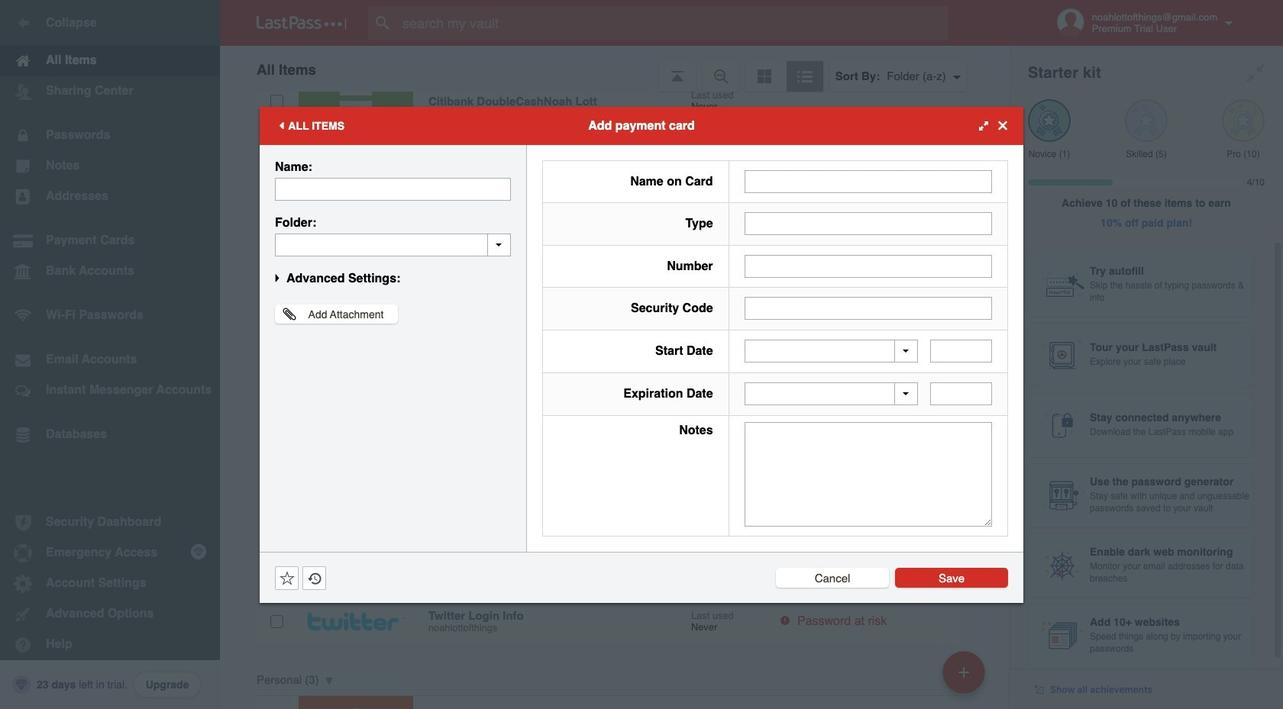 Task type: locate. For each thing, give the bounding box(es) containing it.
new item image
[[959, 668, 970, 678]]

None text field
[[275, 178, 511, 201], [745, 255, 993, 278], [745, 297, 993, 320], [931, 340, 993, 363], [745, 422, 993, 527], [275, 178, 511, 201], [745, 255, 993, 278], [745, 297, 993, 320], [931, 340, 993, 363], [745, 422, 993, 527]]

lastpass image
[[257, 16, 347, 30]]

dialog
[[260, 107, 1024, 603]]

None text field
[[745, 170, 993, 193], [745, 213, 993, 236], [275, 233, 511, 256], [931, 383, 993, 406], [745, 170, 993, 193], [745, 213, 993, 236], [275, 233, 511, 256], [931, 383, 993, 406]]

new item navigation
[[938, 647, 995, 710]]

search my vault text field
[[368, 6, 979, 40]]

vault options navigation
[[220, 46, 1010, 92]]



Task type: describe. For each thing, give the bounding box(es) containing it.
main navigation navigation
[[0, 0, 220, 710]]

Search search field
[[368, 6, 979, 40]]



